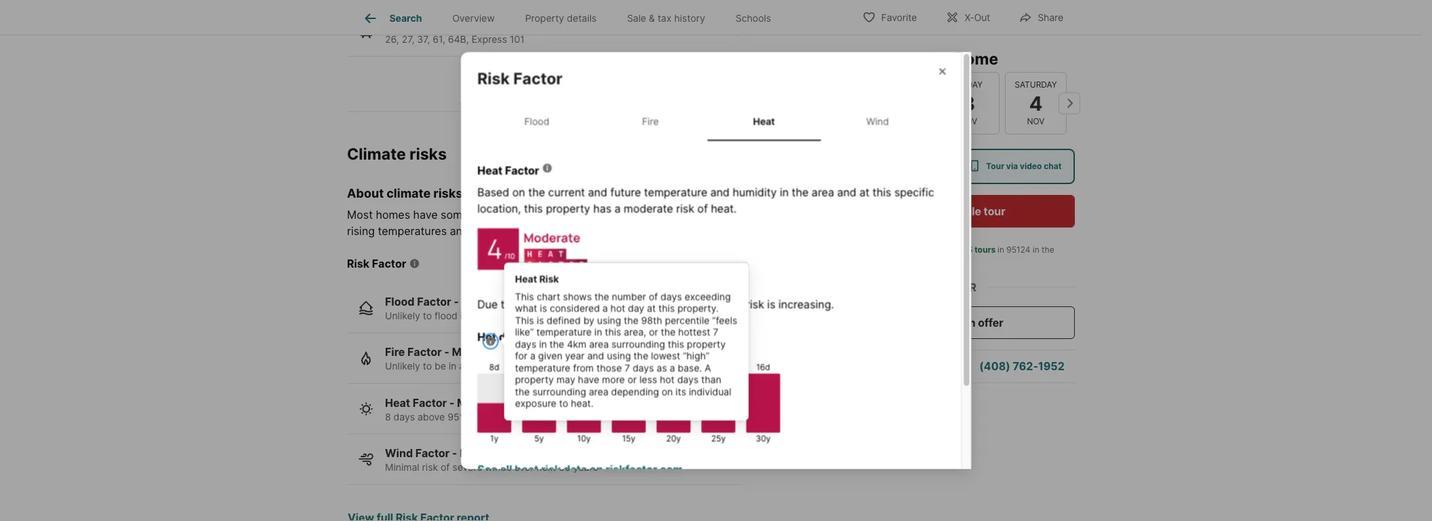Task type: describe. For each thing, give the bounding box(es) containing it.
area,
[[624, 326, 647, 338]]

1 vertical spatial temperature
[[537, 326, 592, 338]]

95124
[[1007, 245, 1031, 255]]

days down like"
[[515, 338, 537, 350]]

start
[[934, 316, 961, 329]]

factor inside heat factor - moderate 8 days above 95° expected this year, 16 days in 30 years
[[413, 396, 447, 410]]

go tour this home
[[863, 49, 999, 68]]

13d
[[667, 362, 681, 372]]

a
[[705, 362, 712, 374]]

in left wildfire at the bottom left of page
[[449, 361, 457, 372]]

future
[[610, 186, 641, 199]]

as
[[657, 362, 667, 374]]

1 horizontal spatial or
[[649, 326, 659, 338]]

year
[[565, 350, 585, 362]]

tax
[[658, 12, 672, 24]]

sale & tax history
[[627, 12, 706, 24]]

saturday
[[1015, 80, 1058, 90]]

0 horizontal spatial 7
[[625, 362, 630, 374]]

- for heat
[[450, 396, 455, 410]]

factor inside fire factor - minimal unlikely to be in a wildfire in next 30 years
[[408, 346, 442, 359]]

number
[[612, 291, 647, 302]]

less
[[640, 374, 658, 386]]

years inside wind factor - minimal minimal risk of severe winds over next 30 years
[[574, 462, 598, 474]]

sale
[[627, 12, 647, 24]]

in up given
[[539, 338, 547, 350]]

1 vertical spatial risks
[[434, 186, 463, 201]]

share button
[[1008, 3, 1076, 31]]

unlikely for flood
[[385, 310, 420, 322]]

0 vertical spatial risk
[[477, 68, 510, 87]]

11d
[[578, 362, 590, 372]]

change
[[768, 208, 806, 222]]

heat for heat
[[753, 115, 775, 127]]

environment,
[[574, 297, 641, 311]]

via
[[1007, 161, 1019, 171]]

climate inside most homes have some risk of natural disasters, and may be impacted by climate change due to rising temperatures and sea levels.
[[728, 208, 765, 222]]

flood for flood
[[524, 115, 549, 127]]

schedule tour
[[932, 205, 1006, 218]]

the up exposure
[[515, 386, 530, 397]]

tour via video chat
[[987, 161, 1062, 171]]

all
[[500, 463, 512, 476]]

and left humidity
[[711, 186, 730, 199]]

considered
[[550, 303, 600, 314]]

and up has
[[588, 186, 607, 199]]

days up percentile
[[661, 291, 682, 302]]

and down future
[[598, 208, 617, 222]]

(408) 762-1952
[[980, 360, 1065, 373]]

base.
[[678, 362, 703, 374]]

30 inside in the last 30 days
[[910, 257, 921, 267]]

2 this from the top
[[515, 315, 534, 326]]

to inside fire factor - minimal unlikely to be in a wildfire in next 30 years
[[423, 361, 432, 372]]

unlikely for fire
[[385, 361, 420, 372]]

about climate risks
[[347, 186, 463, 201]]

in down environment,
[[595, 326, 603, 338]]

saturday 4 nov
[[1015, 80, 1058, 126]]

4km
[[567, 338, 587, 350]]

is down chart
[[540, 303, 547, 314]]

friday 3 nov
[[955, 80, 983, 126]]

at inside based on the current and future temperature and humidity in the area and at this specific location, this property has
[[860, 186, 870, 199]]

details
[[567, 12, 597, 24]]

has
[[593, 202, 612, 215]]

minimal for fire factor - minimal
[[452, 346, 494, 359]]

26,
[[385, 33, 399, 45]]

wind tab
[[821, 104, 935, 138]]

- for flood
[[454, 295, 459, 308]]

5y
[[534, 434, 544, 443]]

heat for heat factor - moderate 8 days above 95° expected this year, 16 days in 30 years
[[385, 396, 410, 410]]

start an offer
[[934, 316, 1004, 329]]

severe
[[453, 462, 483, 474]]

heat. inside 'heat risk this chart shows the number of days exceeding what is considered a hot day at this property. this is defined by using the 98th percentile "feels like" temperature in this area, or the hottest 7 days in the 4km area surrounding this property for a given year and using the lowest "high" temperature from those 7 days as a base. a property may have more or less hot days than the surrounding area depending on its individual exposure to heat.'
[[571, 398, 594, 409]]

heat for heat risk this chart shows the number of days exceeding what is considered a hot day at this property. this is defined by using the 98th percentile "feels like" temperature in this area, or the hottest 7 days in the 4km area surrounding this property for a given year and using the lowest "high" temperature from those 7 days as a base. a property may have more or less hot days than the surrounding area depending on its individual exposure to heat.
[[515, 273, 537, 285]]

exceeding
[[685, 291, 731, 302]]

x-
[[965, 12, 975, 23]]

1 horizontal spatial 7
[[713, 326, 719, 338]]

a right considered
[[603, 303, 608, 314]]

heat factor
[[477, 164, 539, 177]]

next image
[[1059, 92, 1081, 114]]

temperature inside based on the current and future temperature and humidity in the area and at this specific location, this property has
[[644, 186, 707, 199]]

minimal for flood factor - minimal
[[462, 295, 504, 308]]

minimal down 8
[[385, 462, 420, 474]]

0 vertical spatial using
[[597, 315, 622, 326]]

riskfactor.com
[[606, 463, 683, 476]]

years inside fire factor - minimal unlikely to be in a wildfire in next 30 years
[[550, 361, 575, 372]]

2 vertical spatial property
[[515, 374, 554, 386]]

fire for fire
[[642, 115, 659, 127]]

4
[[1030, 91, 1043, 115]]

risk inside most homes have some risk of natural disasters, and may be impacted by climate change due to rising temperatures and sea levels.
[[472, 208, 490, 222]]

favorite button
[[851, 3, 929, 31]]

of inside wind factor - minimal minimal risk of severe winds over next 30 years
[[441, 462, 450, 474]]

in the last 30 days
[[894, 245, 1057, 267]]

the down 98th on the left of the page
[[661, 326, 676, 338]]

to inside 'heat risk this chart shows the number of days exceeding what is considered a hot day at this property. this is defined by using the 98th percentile "feels like" temperature in this area, or the hottest 7 days in the 4km area surrounding this property for a given year and using the lowest "high" temperature from those 7 days as a base. a property may have more or less hot days than the surrounding area depending on its individual exposure to heat.'
[[560, 398, 569, 409]]

individual
[[689, 386, 732, 397]]

is left increasing.
[[767, 297, 776, 311]]

expected
[[467, 411, 509, 423]]

hot days over time
[[477, 330, 577, 343]]

a right as
[[670, 362, 675, 374]]

1 vertical spatial property
[[687, 338, 726, 350]]

8d
[[489, 362, 499, 372]]

x-out button
[[935, 3, 1002, 31]]

flood for flood factor - minimal unlikely to flood in next 30 years
[[385, 295, 415, 308]]

most homes have some risk of natural disasters, and may be impacted by climate change due to rising temperatures and sea levels.
[[347, 208, 842, 238]]

27,
[[402, 33, 415, 45]]

the up area,
[[624, 315, 639, 326]]

10y
[[577, 434, 591, 443]]

may inside most homes have some risk of natural disasters, and may be impacted by climate change due to rising temperatures and sea levels.
[[621, 208, 642, 222]]

heat risk this chart shows the number of days exceeding what is considered a hot day at this property. this is defined by using the 98th percentile "feels like" temperature in this area, or the hottest 7 days in the 4km area surrounding this property for a given year and using the lowest "high" temperature from those 7 days as a base. a property may have more or less hot days than the surrounding area depending on its individual exposure to heat.
[[515, 273, 738, 409]]

year,
[[530, 411, 552, 423]]

the right shows
[[595, 291, 610, 302]]

property details tab
[[510, 2, 612, 35]]

a right for at the bottom of the page
[[531, 350, 536, 362]]

risk left data
[[541, 463, 561, 476]]

fire factor - minimal unlikely to be in a wildfire in next 30 years
[[385, 346, 575, 372]]

the up given
[[550, 338, 565, 350]]

about
[[347, 186, 384, 201]]

15d
[[712, 362, 725, 372]]

30 inside fire factor - minimal unlikely to be in a wildfire in next 30 years
[[536, 361, 548, 372]]

30 inside wind factor - minimal minimal risk of severe winds over next 30 years
[[559, 462, 571, 474]]

days down the base.
[[678, 374, 699, 386]]

in right tours
[[998, 245, 1005, 255]]

101
[[510, 33, 525, 45]]

risk factor element
[[477, 52, 579, 88]]

on inside 'heat risk this chart shows the number of days exceeding what is considered a hot day at this property. this is defined by using the 98th percentile "feels like" temperature in this area, or the hottest 7 days in the 4km area surrounding this property for a given year and using the lowest "high" temperature from those 7 days as a base. a property may have more or less hot days than the surrounding area depending on its individual exposure to heat.'
[[662, 386, 673, 397]]

like"
[[515, 326, 534, 338]]

based
[[477, 186, 509, 199]]

"feels
[[713, 315, 738, 326]]

61,
[[433, 33, 446, 45]]

video
[[1020, 161, 1043, 171]]

a up like"
[[514, 297, 520, 311]]

see all heat risk data on riskfactor.com link
[[477, 456, 945, 477]]

over inside risk factor dialog
[[527, 330, 550, 343]]

tour via video chat list box
[[863, 149, 1076, 184]]

1 horizontal spatial hot
[[660, 374, 675, 386]]

in inside flood factor - minimal unlikely to flood in next 30 years
[[460, 310, 468, 322]]

last
[[894, 257, 908, 267]]

762-
[[1013, 360, 1039, 373]]

in right 8d
[[503, 361, 511, 372]]

heat tab
[[707, 104, 821, 138]]

increasing.
[[779, 297, 834, 311]]

risk factor dialog
[[461, 52, 972, 521]]

flood
[[435, 310, 458, 322]]

have inside most homes have some risk of natural disasters, and may be impacted by climate change due to rising temperatures and sea levels.
[[413, 208, 438, 222]]

30y
[[756, 434, 771, 443]]

is down changing
[[537, 315, 544, 326]]

of inside 'heat risk this chart shows the number of days exceeding what is considered a hot day at this property. this is defined by using the 98th percentile "feels like" temperature in this area, or the hottest 7 days in the 4km area surrounding this property for a given year and using the lowest "high" temperature from those 7 days as a base. a property may have more or less hot days than the surrounding area depending on its individual exposure to heat.'
[[649, 291, 658, 302]]

0 horizontal spatial heat
[[515, 463, 539, 476]]

schedule
[[932, 205, 982, 218]]

75
[[963, 245, 973, 255]]

those
[[597, 362, 622, 374]]

risk factor inside dialog
[[477, 68, 563, 87]]

heat factor score logo image
[[477, 217, 593, 275]]

(408) 762-1952 link
[[980, 360, 1065, 373]]

(408)
[[980, 360, 1011, 373]]

3
[[963, 91, 976, 115]]



Task type: locate. For each thing, give the bounding box(es) containing it.
fire
[[642, 115, 659, 127], [385, 346, 405, 359]]

area right 4km
[[590, 338, 609, 350]]

unlikely left "flood"
[[385, 310, 420, 322]]

2 nov from the left
[[1028, 117, 1045, 126]]

30 inside heat factor - moderate 8 days above 95° expected this year, 16 days in 30 years
[[602, 411, 614, 423]]

more
[[602, 374, 625, 386]]

based on the current and future temperature and humidity in the area and at this specific location, this property has
[[477, 186, 934, 215]]

1 vertical spatial tab list
[[477, 102, 945, 141]]

next inside wind factor - minimal minimal risk of severe winds over next 30 years
[[537, 462, 556, 474]]

2 vertical spatial area
[[589, 386, 609, 397]]

have inside 'heat risk this chart shows the number of days exceeding what is considered a hot day at this property. this is defined by using the 98th percentile "feels like" temperature in this area, or the hottest 7 days in the 4km area surrounding this property for a given year and using the lowest "high" temperature from those 7 days as a base. a property may have more or less hot days than the surrounding area depending on its individual exposure to heat.'
[[578, 374, 600, 386]]

heat
[[753, 115, 775, 127], [477, 164, 502, 177], [515, 273, 537, 285], [385, 396, 410, 410]]

a moderate risk of heat.
[[615, 202, 737, 215]]

next left data
[[537, 462, 556, 474]]

0 horizontal spatial have
[[413, 208, 438, 222]]

risks up some
[[434, 186, 463, 201]]

this up like"
[[515, 315, 534, 326]]

overview tab
[[437, 2, 510, 35]]

fire inside tab
[[642, 115, 659, 127]]

factor down above
[[416, 447, 450, 460]]

1 vertical spatial have
[[578, 374, 600, 386]]

climate up homes at the left of page
[[387, 186, 431, 201]]

nov for 4
[[1028, 117, 1045, 126]]

day
[[628, 303, 645, 314]]

2 horizontal spatial next
[[537, 462, 556, 474]]

1 vertical spatial surrounding
[[533, 386, 587, 397]]

1 vertical spatial this
[[515, 315, 534, 326]]

factor up "based"
[[505, 164, 539, 177]]

days inside in the last 30 days
[[923, 257, 941, 267]]

20y
[[666, 434, 681, 443]]

an
[[963, 316, 976, 329]]

the up the 12d
[[634, 350, 649, 362]]

15y
[[622, 434, 635, 443]]

fire for fire factor - minimal unlikely to be in a wildfire in next 30 years
[[385, 346, 405, 359]]

0 vertical spatial or
[[649, 326, 659, 338]]

transit 26, 27, 37, 61, 64b, express 101
[[385, 19, 525, 45]]

surrounding up 16
[[533, 386, 587, 397]]

0 vertical spatial risk factor
[[477, 68, 563, 87]]

unlikely inside fire factor - minimal unlikely to be in a wildfire in next 30 years
[[385, 361, 420, 372]]

factor
[[513, 68, 563, 87], [505, 164, 539, 177], [372, 257, 407, 270], [417, 295, 452, 308], [408, 346, 442, 359], [413, 396, 447, 410], [416, 447, 450, 460]]

heat. up 10y
[[571, 398, 594, 409]]

1 vertical spatial area
[[590, 338, 609, 350]]

1 vertical spatial using
[[607, 350, 631, 362]]

0 horizontal spatial risk
[[347, 257, 370, 270]]

tour inside button
[[984, 205, 1006, 218]]

fire inside fire factor - minimal unlikely to be in a wildfire in next 30 years
[[385, 346, 405, 359]]

1 vertical spatial risk
[[347, 257, 370, 270]]

redfin
[[894, 245, 919, 255]]

64b,
[[448, 33, 469, 45]]

heat right all
[[515, 463, 539, 476]]

2 unlikely from the top
[[385, 361, 420, 372]]

on inside based on the current and future temperature and humidity in the area and at this specific location, this property has
[[512, 186, 525, 199]]

0 vertical spatial be
[[645, 208, 658, 222]]

1 vertical spatial at
[[647, 303, 656, 314]]

nov inside saturday 4 nov
[[1028, 117, 1045, 126]]

years up like"
[[508, 310, 532, 322]]

of
[[698, 202, 708, 215], [493, 208, 504, 222], [649, 291, 658, 302], [441, 462, 450, 474]]

factor inside wind factor - minimal minimal risk of severe winds over next 30 years
[[416, 447, 450, 460]]

winds
[[485, 462, 512, 474]]

0 vertical spatial climate
[[387, 186, 431, 201]]

0 vertical spatial tour
[[888, 49, 920, 68]]

0 horizontal spatial heat.
[[571, 398, 594, 409]]

flood
[[524, 115, 549, 127], [385, 295, 415, 308]]

using up the 12d
[[607, 350, 631, 362]]

property
[[525, 12, 565, 24]]

30 right last at right
[[910, 257, 921, 267]]

2 vertical spatial temperature
[[515, 362, 571, 374]]

for
[[515, 350, 528, 362]]

and inside 'heat risk this chart shows the number of days exceeding what is considered a hot day at this property. this is defined by using the 98th percentile "feels like" temperature in this area, or the hottest 7 days in the 4km area surrounding this property for a given year and using the lowest "high" temperature from those 7 days as a base. a property may have more or less hot days than the surrounding area depending on its individual exposure to heat.'
[[588, 350, 605, 362]]

0 horizontal spatial on
[[512, 186, 525, 199]]

0 vertical spatial may
[[621, 208, 642, 222]]

tour via video chat option
[[958, 149, 1076, 184]]

in inside in the last 30 days
[[1033, 245, 1040, 255]]

heat. down humidity
[[711, 202, 737, 215]]

at inside 'heat risk this chart shows the number of days exceeding what is considered a hot day at this property. this is defined by using the 98th percentile "feels like" temperature in this area, or the hottest 7 days in the 4km area surrounding this property for a given year and using the lowest "high" temperature from those 7 days as a base. a property may have more or less hot days than the surrounding area depending on its individual exposure to heat.'
[[647, 303, 656, 314]]

temperature down defined
[[537, 326, 592, 338]]

risks up about climate risks
[[410, 145, 447, 164]]

express
[[472, 33, 507, 45]]

37,
[[417, 33, 430, 45]]

in inside based on the current and future temperature and humidity in the area and at this specific location, this property has
[[780, 186, 789, 199]]

0 vertical spatial tab list
[[347, 0, 798, 35]]

0 vertical spatial over
[[527, 330, 550, 343]]

on
[[512, 186, 525, 199], [662, 386, 673, 397], [590, 463, 603, 476]]

minimal up wildfire at the bottom left of page
[[452, 346, 494, 359]]

factor down "flood"
[[408, 346, 442, 359]]

30 down depending
[[602, 411, 614, 423]]

climate
[[387, 186, 431, 201], [728, 208, 765, 222]]

sale & tax history tab
[[612, 2, 721, 35]]

nov down 3
[[960, 117, 978, 126]]

tab list
[[347, 0, 798, 35], [477, 102, 945, 141]]

and
[[588, 186, 607, 199], [711, 186, 730, 199], [837, 186, 857, 199], [598, 208, 617, 222], [450, 225, 469, 238], [588, 350, 605, 362]]

risk right moderate
[[676, 202, 694, 215]]

0 horizontal spatial hot
[[611, 303, 626, 314]]

over right all
[[514, 462, 534, 474]]

flood inside tab
[[524, 115, 549, 127]]

days down agents at the right of page
[[923, 257, 941, 267]]

0 horizontal spatial may
[[557, 374, 576, 386]]

current
[[548, 186, 585, 199]]

years left 11d on the bottom
[[550, 361, 575, 372]]

years down 10y
[[574, 462, 598, 474]]

and down some
[[450, 225, 469, 238]]

1 horizontal spatial have
[[578, 374, 600, 386]]

0 vertical spatial heat.
[[711, 202, 737, 215]]

search link
[[362, 10, 422, 26]]

sea
[[472, 225, 491, 238]]

7 down "feels
[[713, 326, 719, 338]]

1 horizontal spatial wind
[[866, 115, 889, 127]]

1 vertical spatial climate
[[728, 208, 765, 222]]

16
[[555, 411, 565, 423]]

factor up "flood"
[[417, 295, 452, 308]]

in right "flood"
[[460, 310, 468, 322]]

factor up flood tab
[[513, 68, 563, 87]]

unlikely inside flood factor - minimal unlikely to flood in next 30 years
[[385, 310, 420, 322]]

the up natural
[[528, 186, 545, 199]]

- inside wind factor - minimal minimal risk of severe winds over next 30 years
[[452, 447, 458, 460]]

have up temperatures
[[413, 208, 438, 222]]

over inside wind factor - minimal minimal risk of severe winds over next 30 years
[[514, 462, 534, 474]]

2 horizontal spatial on
[[662, 386, 673, 397]]

0 vertical spatial next
[[471, 310, 491, 322]]

- for fire
[[445, 346, 450, 359]]

may inside 'heat risk this chart shows the number of days exceeding what is considered a hot day at this property. this is defined by using the 98th percentile "feels like" temperature in this area, or the hottest 7 days in the 4km area surrounding this property for a given year and using the lowest "high" temperature from those 7 days as a base. a property may have more or less hot days than the surrounding area depending on its individual exposure to heat.'
[[557, 374, 576, 386]]

redfin agents led 75 tours in 95124
[[894, 245, 1031, 255]]

0 vertical spatial 7
[[713, 326, 719, 338]]

0 horizontal spatial fire
[[385, 346, 405, 359]]

nov inside the friday 3 nov
[[960, 117, 978, 126]]

2 vertical spatial next
[[537, 462, 556, 474]]

of right moderate
[[698, 202, 708, 215]]

be left wildfire at the bottom left of page
[[435, 361, 446, 372]]

what
[[515, 303, 538, 314]]

risk inside 'heat risk this chart shows the number of days exceeding what is considered a hot day at this property. this is defined by using the 98th percentile "feels like" temperature in this area, or the hottest 7 days in the 4km area surrounding this property for a given year and using the lowest "high" temperature from those 7 days as a base. a property may have more or less hot days than the surrounding area depending on its individual exposure to heat.'
[[540, 273, 559, 285]]

30 right for at the bottom of the page
[[536, 361, 548, 372]]

given
[[539, 350, 563, 362]]

0 horizontal spatial be
[[435, 361, 446, 372]]

see
[[477, 463, 497, 476]]

minimal inside fire factor - minimal unlikely to be in a wildfire in next 30 years
[[452, 346, 494, 359]]

by down considered
[[584, 315, 595, 326]]

tour for schedule
[[984, 205, 1006, 218]]

risks
[[410, 145, 447, 164], [434, 186, 463, 201]]

due
[[477, 297, 498, 311]]

tour right "schedule"
[[984, 205, 1006, 218]]

1 vertical spatial risk factor
[[347, 257, 407, 270]]

moderate
[[457, 396, 509, 410]]

of inside most homes have some risk of natural disasters, and may be impacted by climate change due to rising temperatures and sea levels.
[[493, 208, 504, 222]]

0 vertical spatial heat
[[720, 297, 743, 311]]

years inside flood factor - minimal unlikely to flood in next 30 years
[[508, 310, 532, 322]]

- inside fire factor - minimal unlikely to be in a wildfire in next 30 years
[[445, 346, 450, 359]]

climate down humidity
[[728, 208, 765, 222]]

1 horizontal spatial surrounding
[[612, 338, 666, 350]]

98th
[[642, 315, 663, 326]]

by inside most homes have some risk of natural disasters, and may be impacted by climate change due to rising temperatures and sea levels.
[[712, 208, 725, 222]]

on up natural
[[512, 186, 525, 199]]

heat inside heat factor - moderate 8 days above 95° expected this year, 16 days in 30 years
[[385, 396, 410, 410]]

1 vertical spatial fire
[[385, 346, 405, 359]]

- for wind
[[452, 447, 458, 460]]

30 up "hot"
[[493, 310, 505, 322]]

next inside fire factor - minimal unlikely to be in a wildfire in next 30 years
[[513, 361, 533, 372]]

0 horizontal spatial or
[[628, 374, 637, 386]]

risk right exceeding
[[746, 297, 764, 311]]

a right has
[[615, 202, 621, 215]]

0 horizontal spatial nov
[[960, 117, 978, 126]]

by right 'impacted' at the top of the page
[[712, 208, 725, 222]]

0 horizontal spatial risk factor
[[347, 257, 407, 270]]

1 horizontal spatial nov
[[1028, 117, 1045, 126]]

factor up above
[[413, 396, 447, 410]]

"high"
[[683, 350, 710, 362]]

risk up chart
[[540, 273, 559, 285]]

1 vertical spatial be
[[435, 361, 446, 372]]

and left specific
[[837, 186, 857, 199]]

be inside fire factor - minimal unlikely to be in a wildfire in next 30 years
[[435, 361, 446, 372]]

1 vertical spatial wind
[[385, 447, 413, 460]]

most
[[347, 208, 373, 222]]

1 this from the top
[[515, 291, 534, 302]]

over
[[527, 330, 550, 343], [514, 462, 534, 474]]

30 inside flood factor - minimal unlikely to flood in next 30 years
[[493, 310, 505, 322]]

8
[[385, 411, 391, 423]]

0 vertical spatial risks
[[410, 145, 447, 164]]

area
[[812, 186, 834, 199], [590, 338, 609, 350], [589, 386, 609, 397]]

1 horizontal spatial climate
[[728, 208, 765, 222]]

favorite
[[882, 12, 918, 23]]

0 horizontal spatial next
[[471, 310, 491, 322]]

1 nov from the left
[[960, 117, 978, 126]]

1 vertical spatial or
[[628, 374, 637, 386]]

temperatures
[[378, 225, 447, 238]]

option
[[863, 149, 958, 184]]

risk down express
[[477, 68, 510, 87]]

1 vertical spatial 7
[[625, 362, 630, 374]]

heat for heat factor
[[477, 164, 502, 177]]

have down from
[[578, 374, 600, 386]]

0 vertical spatial by
[[712, 208, 725, 222]]

factor down temperatures
[[372, 257, 407, 270]]

the up change
[[792, 186, 809, 199]]

risk left severe
[[422, 462, 438, 474]]

- inside flood factor - minimal unlikely to flood in next 30 years
[[454, 295, 459, 308]]

days right 8
[[394, 411, 415, 423]]

1 unlikely from the top
[[385, 310, 420, 322]]

wind down 8
[[385, 447, 413, 460]]

minimal inside flood factor - minimal unlikely to flood in next 30 years
[[462, 295, 504, 308]]

0 vertical spatial on
[[512, 186, 525, 199]]

area inside based on the current and future temperature and humidity in the area and at this specific location, this property has
[[812, 186, 834, 199]]

hottest
[[679, 326, 711, 338]]

1 horizontal spatial next
[[513, 361, 533, 372]]

search
[[390, 12, 422, 24]]

specific
[[895, 186, 934, 199]]

1 horizontal spatial by
[[712, 208, 725, 222]]

than
[[702, 374, 722, 386]]

risk inside wind factor - minimal minimal risk of severe winds over next 30 years
[[422, 462, 438, 474]]

to up above
[[423, 361, 432, 372]]

minimal for wind factor - minimal
[[460, 447, 502, 460]]

tour for go
[[888, 49, 920, 68]]

days up for at the bottom of the page
[[499, 330, 524, 343]]

0 horizontal spatial climate
[[387, 186, 431, 201]]

heat.
[[711, 202, 737, 215], [571, 398, 594, 409]]

1 horizontal spatial risk factor
[[477, 68, 563, 87]]

a inside fire factor - minimal unlikely to be in a wildfire in next 30 years
[[459, 361, 465, 372]]

hot down number
[[611, 303, 626, 314]]

1y
[[490, 434, 498, 443]]

risk factor down rising
[[347, 257, 407, 270]]

from
[[573, 362, 594, 374]]

1 horizontal spatial tour
[[984, 205, 1006, 218]]

1 horizontal spatial heat
[[720, 297, 743, 311]]

0 vertical spatial hot
[[611, 303, 626, 314]]

- down "flood"
[[445, 346, 450, 359]]

1 horizontal spatial be
[[645, 208, 658, 222]]

0 vertical spatial have
[[413, 208, 438, 222]]

wildfire
[[468, 361, 500, 372]]

0 vertical spatial temperature
[[644, 186, 707, 199]]

fire tab
[[594, 104, 707, 138]]

0 horizontal spatial wind
[[385, 447, 413, 460]]

due
[[809, 208, 828, 222]]

days up less
[[633, 362, 654, 374]]

wind inside tab
[[866, 115, 889, 127]]

tab list containing flood
[[477, 102, 945, 141]]

property details
[[525, 12, 597, 24]]

unlikely up 8
[[385, 361, 420, 372]]

0 vertical spatial surrounding
[[612, 338, 666, 350]]

homes
[[376, 208, 410, 222]]

climate
[[347, 145, 406, 164]]

this inside heat factor - moderate 8 days above 95° expected this year, 16 days in 30 years
[[511, 411, 528, 423]]

chat
[[1044, 161, 1062, 171]]

area up "due"
[[812, 186, 834, 199]]

lowest
[[651, 350, 681, 362]]

flood factor - minimal unlikely to flood in next 30 years
[[385, 295, 532, 322]]

minimal up "hot"
[[462, 295, 504, 308]]

2 vertical spatial risk
[[540, 273, 559, 285]]

property inside based on the current and future temperature and humidity in the area and at this specific location, this property has
[[546, 202, 590, 215]]

of up "levels."
[[493, 208, 504, 222]]

tab list inside risk factor dialog
[[477, 102, 945, 141]]

1 vertical spatial heat.
[[571, 398, 594, 409]]

1 horizontal spatial on
[[590, 463, 603, 476]]

using down environment,
[[597, 315, 622, 326]]

0 horizontal spatial flood
[[385, 295, 415, 308]]

chart
[[537, 291, 561, 302]]

0 horizontal spatial at
[[647, 303, 656, 314]]

changing
[[523, 297, 571, 311]]

years inside heat factor - moderate 8 days above 95° expected this year, 16 days in 30 years
[[617, 411, 641, 423]]

nov for 3
[[960, 117, 978, 126]]

on left its
[[662, 386, 673, 397]]

schools tab
[[721, 2, 787, 35]]

to
[[831, 208, 842, 222], [501, 297, 511, 311], [423, 310, 432, 322], [423, 361, 432, 372], [560, 398, 569, 409]]

property down 9d
[[515, 374, 554, 386]]

1 horizontal spatial at
[[860, 186, 870, 199]]

property's
[[666, 297, 717, 311]]

rising
[[347, 225, 375, 238]]

factor inside flood factor - minimal unlikely to flood in next 30 years
[[417, 295, 452, 308]]

to inside flood factor - minimal unlikely to flood in next 30 years
[[423, 310, 432, 322]]

to right 'due'
[[501, 297, 511, 311]]

1 vertical spatial by
[[584, 315, 595, 326]]

1 vertical spatial on
[[662, 386, 673, 397]]

- inside heat factor - moderate 8 days above 95° expected this year, 16 days in 30 years
[[450, 396, 455, 410]]

the inside in the last 30 days
[[1042, 245, 1055, 255]]

heat inside tab
[[753, 115, 775, 127]]

years up 15y
[[617, 411, 641, 423]]

next
[[471, 310, 491, 322], [513, 361, 533, 372], [537, 462, 556, 474]]

tab list containing search
[[347, 0, 798, 35]]

0 horizontal spatial tour
[[888, 49, 920, 68]]

natural
[[507, 208, 542, 222]]

in inside heat factor - moderate 8 days above 95° expected this year, 16 days in 30 years
[[592, 411, 600, 423]]

have
[[413, 208, 438, 222], [578, 374, 600, 386]]

risk up sea
[[472, 208, 490, 222]]

risk down rising
[[347, 257, 370, 270]]

by inside 'heat risk this chart shows the number of days exceeding what is considered a hot day at this property. this is defined by using the 98th percentile "feels like" temperature in this area, or the hottest 7 days in the 4km area surrounding this property for a given year and using the lowest "high" temperature from those 7 days as a base. a property may have more or less hot days than the surrounding area depending on its individual exposure to heat.'
[[584, 315, 595, 326]]

wind inside wind factor - minimal minimal risk of severe winds over next 30 years
[[385, 447, 413, 460]]

7 right those
[[625, 362, 630, 374]]

1 vertical spatial next
[[513, 361, 533, 372]]

heat inside 'heat risk this chart shows the number of days exceeding what is considered a hot day at this property. this is defined by using the 98th percentile "feels like" temperature in this area, or the hottest 7 days in the 4km area surrounding this property for a given year and using the lowest "high" temperature from those 7 days as a base. a property may have more or less hot days than the surrounding area depending on its individual exposure to heat.'
[[515, 273, 537, 285]]

0 horizontal spatial by
[[584, 315, 595, 326]]

risk
[[676, 202, 694, 215], [472, 208, 490, 222], [746, 297, 764, 311], [422, 462, 438, 474], [541, 463, 561, 476]]

None button
[[871, 72, 933, 135], [938, 72, 1000, 135], [1006, 72, 1067, 135], [871, 72, 933, 135], [938, 72, 1000, 135], [1006, 72, 1067, 135]]

1 horizontal spatial flood
[[524, 115, 549, 127]]

1 vertical spatial heat
[[515, 463, 539, 476]]

flood inside flood factor - minimal unlikely to flood in next 30 years
[[385, 295, 415, 308]]

the right 95124
[[1042, 245, 1055, 255]]

this up the what
[[515, 291, 534, 302]]

0 vertical spatial area
[[812, 186, 834, 199]]

- up 95°
[[450, 396, 455, 410]]

on right data
[[590, 463, 603, 476]]

share
[[1038, 12, 1064, 23]]

at left specific
[[860, 186, 870, 199]]

0 vertical spatial fire
[[642, 115, 659, 127]]

offer
[[979, 316, 1004, 329]]

flood tab
[[480, 104, 594, 138]]

95°
[[448, 411, 464, 423]]

0 vertical spatial this
[[515, 291, 534, 302]]

1 vertical spatial flood
[[385, 295, 415, 308]]

tour right go
[[888, 49, 920, 68]]

minimal
[[462, 295, 504, 308], [452, 346, 494, 359], [460, 447, 502, 460], [385, 462, 420, 474]]

0 vertical spatial unlikely
[[385, 310, 420, 322]]

0 vertical spatial property
[[546, 202, 590, 215]]

1 vertical spatial unlikely
[[385, 361, 420, 372]]

0 vertical spatial wind
[[866, 115, 889, 127]]

wind down go
[[866, 115, 889, 127]]

next inside flood factor - minimal unlikely to flood in next 30 years
[[471, 310, 491, 322]]

temperature up a moderate risk of heat.
[[644, 186, 707, 199]]

by
[[712, 208, 725, 222], [584, 315, 595, 326]]

days right 16
[[568, 411, 589, 423]]

1 horizontal spatial heat.
[[711, 202, 737, 215]]

25y
[[711, 434, 726, 443]]

wind factor - minimal minimal risk of severe winds over next 30 years
[[385, 447, 598, 474]]

factor inside risk factor element
[[513, 68, 563, 87]]

wind for wind
[[866, 115, 889, 127]]

this
[[923, 49, 952, 68], [873, 186, 892, 199], [524, 202, 543, 215], [644, 297, 662, 311], [659, 303, 675, 314], [605, 326, 622, 338], [668, 338, 685, 350], [511, 411, 528, 423]]

1 horizontal spatial risk
[[477, 68, 510, 87]]

be inside most homes have some risk of natural disasters, and may be impacted by climate change due to rising temperatures and sea levels.
[[645, 208, 658, 222]]

1 horizontal spatial may
[[621, 208, 642, 222]]

to inside most homes have some risk of natural disasters, and may be impacted by climate change due to rising temperatures and sea levels.
[[831, 208, 842, 222]]

may down from
[[557, 374, 576, 386]]

0 vertical spatial at
[[860, 186, 870, 199]]

or
[[961, 281, 977, 294]]

1952
[[1039, 360, 1065, 373]]

moderate
[[624, 202, 673, 215]]

temperature down given
[[515, 362, 571, 374]]

shows
[[563, 291, 592, 302]]

area down more
[[589, 386, 609, 397]]

0 vertical spatial flood
[[524, 115, 549, 127]]

wind for wind factor - minimal minimal risk of severe winds over next 30 years
[[385, 447, 413, 460]]

to left "flood"
[[423, 310, 432, 322]]



Task type: vqa. For each thing, say whether or not it's contained in the screenshot.
'Our' related to CEO
no



